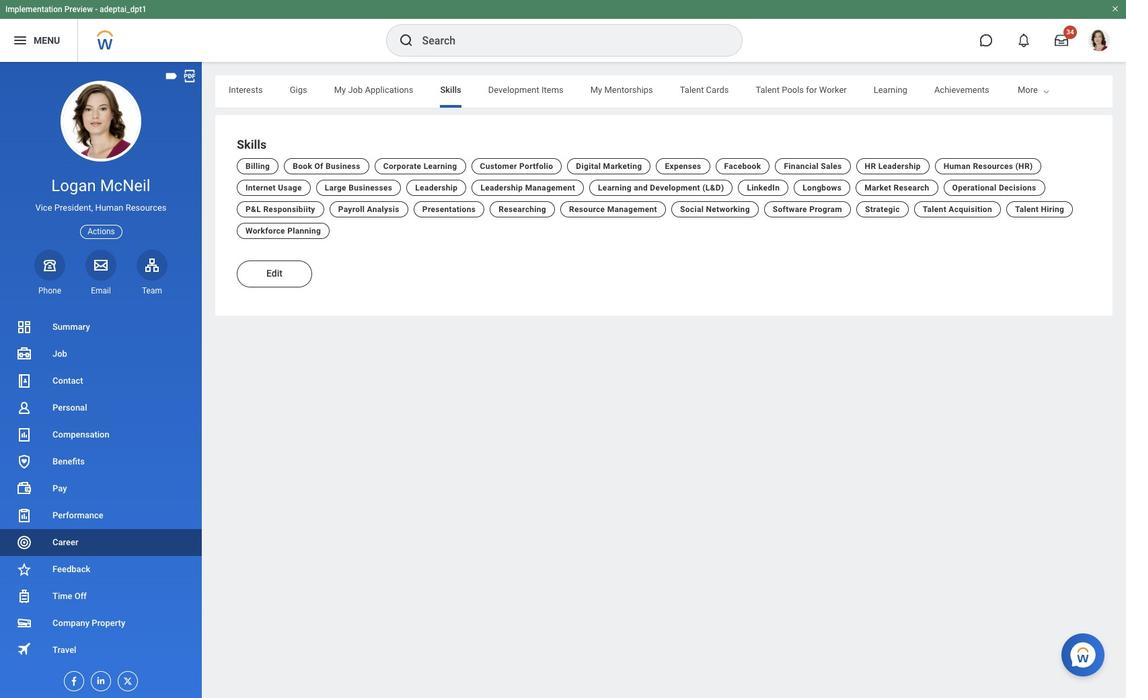 Task type: describe. For each thing, give the bounding box(es) containing it.
(hr)
[[1016, 162, 1034, 171]]

interests
[[229, 85, 263, 95]]

software
[[773, 205, 808, 214]]

inbox large image
[[1055, 34, 1069, 47]]

leadership for leadership management
[[481, 183, 523, 193]]

customer portfolio button
[[472, 158, 562, 174]]

logan mcneil
[[51, 176, 151, 195]]

talent for talent cards
[[680, 85, 704, 95]]

company
[[53, 618, 90, 628]]

email button
[[85, 250, 116, 296]]

actions button
[[80, 225, 122, 239]]

planning
[[288, 226, 321, 236]]

marketing
[[604, 162, 642, 171]]

acquisition
[[949, 205, 993, 214]]

logan
[[51, 176, 96, 195]]

job inside navigation pane region
[[53, 349, 67, 359]]

leadership button
[[407, 180, 467, 196]]

view team image
[[144, 257, 160, 273]]

research
[[894, 183, 930, 193]]

learning and development (l&d) button
[[590, 180, 733, 196]]

p&l responsibiity button
[[237, 201, 324, 217]]

internet usage button
[[237, 180, 311, 196]]

learning for learning
[[874, 85, 908, 95]]

hr
[[865, 162, 877, 171]]

edit
[[267, 268, 283, 279]]

market
[[865, 183, 892, 193]]

learning inside "button"
[[424, 162, 457, 171]]

contact image
[[16, 373, 32, 389]]

close environment banner image
[[1112, 5, 1120, 13]]

pay image
[[16, 481, 32, 497]]

program
[[810, 205, 843, 214]]

travel
[[53, 645, 76, 655]]

benefits
[[53, 456, 85, 466]]

for
[[807, 85, 818, 95]]

leadership for leadership
[[416, 183, 458, 193]]

my job applications
[[334, 85, 414, 95]]

billing button
[[237, 158, 279, 174]]

adeptai_dpt1
[[100, 5, 147, 14]]

talent hiring button
[[1007, 201, 1074, 217]]

job link
[[0, 341, 202, 368]]

(l&d)
[[703, 183, 725, 193]]

corporate learning button
[[375, 158, 466, 174]]

development items
[[489, 85, 564, 95]]

talent hiring
[[1016, 205, 1065, 214]]

job image
[[16, 346, 32, 362]]

networking
[[706, 205, 750, 214]]

34
[[1067, 28, 1075, 36]]

phone logan mcneil element
[[34, 285, 65, 296]]

workforce planning
[[246, 226, 321, 236]]

book of business
[[293, 162, 361, 171]]

talent for talent pools for worker
[[756, 85, 780, 95]]

benefits link
[[0, 448, 202, 475]]

x image
[[118, 672, 133, 687]]

view printable version (pdf) image
[[182, 69, 197, 83]]

mentorships
[[605, 85, 654, 95]]

mail image
[[93, 257, 109, 273]]

phone image
[[40, 257, 59, 273]]

tag image
[[164, 69, 179, 83]]

hr leadership
[[865, 162, 921, 171]]

market research
[[865, 183, 930, 193]]

customer portfolio
[[480, 162, 554, 171]]

pools
[[782, 85, 804, 95]]

digital marketing
[[576, 162, 642, 171]]

large
[[325, 183, 347, 193]]

talent cards
[[680, 85, 729, 95]]

-
[[95, 5, 98, 14]]

list containing summary
[[0, 314, 202, 664]]

skills inside tab list
[[441, 85, 462, 95]]

development inside button
[[651, 183, 701, 193]]

researching
[[499, 205, 547, 214]]

facebook image
[[65, 672, 79, 687]]

personal link
[[0, 394, 202, 421]]

certifications
[[1017, 85, 1069, 95]]

educatio
[[1096, 85, 1127, 95]]

tab list containing interests
[[215, 75, 1127, 108]]

my mentorships
[[591, 85, 654, 95]]

contact link
[[0, 368, 202, 394]]

responsibiity
[[263, 205, 315, 214]]

justify image
[[12, 32, 28, 48]]

contact
[[53, 376, 83, 386]]

linkedin
[[748, 183, 780, 193]]

leadership inside "button"
[[879, 162, 921, 171]]

facebook button
[[716, 158, 770, 174]]

operational decisions
[[953, 183, 1037, 193]]

management for leadership management
[[526, 183, 576, 193]]

0 vertical spatial job
[[348, 85, 363, 95]]

time off image
[[16, 588, 32, 604]]

financial
[[785, 162, 819, 171]]

strategic
[[866, 205, 901, 214]]

compensation
[[53, 429, 110, 440]]

social networking
[[681, 205, 750, 214]]

operational
[[953, 183, 997, 193]]

talent acquisition
[[923, 205, 993, 214]]

sales
[[821, 162, 843, 171]]

longbows
[[803, 183, 842, 193]]

usage
[[278, 183, 302, 193]]



Task type: locate. For each thing, give the bounding box(es) containing it.
management for resource management
[[608, 205, 658, 214]]

menu
[[34, 35, 60, 46]]

linkedin image
[[92, 672, 106, 686]]

billing
[[246, 162, 270, 171]]

pay link
[[0, 475, 202, 502]]

email logan mcneil element
[[85, 285, 116, 296]]

business
[[326, 162, 361, 171]]

leadership management
[[481, 183, 576, 193]]

profile logan mcneil image
[[1089, 30, 1111, 54]]

1 horizontal spatial development
[[651, 183, 701, 193]]

performance
[[53, 510, 104, 520]]

compensation image
[[16, 427, 32, 443]]

software program
[[773, 205, 843, 214]]

menu button
[[0, 19, 78, 62]]

1 vertical spatial resources
[[126, 203, 167, 213]]

2 vertical spatial learning
[[598, 183, 632, 193]]

expenses
[[665, 162, 702, 171]]

software program button
[[765, 201, 852, 217]]

navigation pane region
[[0, 62, 202, 698]]

search image
[[398, 32, 414, 48]]

summary
[[53, 322, 90, 332]]

learning up resource management button
[[598, 183, 632, 193]]

1 horizontal spatial human
[[944, 162, 971, 171]]

human
[[944, 162, 971, 171], [95, 203, 124, 213]]

time off link
[[0, 583, 202, 610]]

management down portfolio
[[526, 183, 576, 193]]

decisions
[[1000, 183, 1037, 193]]

analysis
[[367, 205, 400, 214]]

1 horizontal spatial management
[[608, 205, 658, 214]]

human up operational
[[944, 162, 971, 171]]

0 vertical spatial human
[[944, 162, 971, 171]]

job
[[348, 85, 363, 95], [53, 349, 67, 359]]

resources inside button
[[974, 162, 1014, 171]]

tab list
[[215, 75, 1127, 108]]

corporate learning
[[384, 162, 457, 171]]

talent left pools
[[756, 85, 780, 95]]

customer
[[480, 162, 517, 171]]

of
[[315, 162, 324, 171]]

1 horizontal spatial learning
[[598, 183, 632, 193]]

talent for talent hiring
[[1016, 205, 1039, 214]]

edit button
[[237, 261, 312, 287]]

internet
[[246, 183, 276, 193]]

management down and
[[608, 205, 658, 214]]

my for my job applications
[[334, 85, 346, 95]]

skills right applications
[[441, 85, 462, 95]]

0 vertical spatial skills
[[441, 85, 462, 95]]

leadership up presentations button
[[416, 183, 458, 193]]

feedback link
[[0, 556, 202, 583]]

0 vertical spatial development
[[489, 85, 540, 95]]

president,
[[54, 203, 93, 213]]

learning inside tab list
[[874, 85, 908, 95]]

1 vertical spatial human
[[95, 203, 124, 213]]

leadership management button
[[472, 180, 584, 196]]

learning inside button
[[598, 183, 632, 193]]

2 horizontal spatial learning
[[874, 85, 908, 95]]

travel link
[[0, 637, 202, 664]]

human inside navigation pane region
[[95, 203, 124, 213]]

payroll analysis
[[338, 205, 400, 214]]

development down "expenses"
[[651, 183, 701, 193]]

payroll analysis button
[[330, 201, 408, 217]]

0 horizontal spatial management
[[526, 183, 576, 193]]

learning right worker
[[874, 85, 908, 95]]

0 horizontal spatial my
[[334, 85, 346, 95]]

job up contact in the left bottom of the page
[[53, 349, 67, 359]]

mcneil
[[100, 176, 151, 195]]

34 button
[[1047, 26, 1078, 55]]

1 vertical spatial learning
[[424, 162, 457, 171]]

development inside tab list
[[489, 85, 540, 95]]

team link
[[137, 250, 168, 296]]

portfolio
[[520, 162, 554, 171]]

travel image
[[16, 641, 32, 657]]

0 horizontal spatial human
[[95, 203, 124, 213]]

career image
[[16, 534, 32, 551]]

job left applications
[[348, 85, 363, 95]]

learning up leadership button at top left
[[424, 162, 457, 171]]

applications
[[365, 85, 414, 95]]

digital marketing button
[[568, 158, 651, 174]]

talent for talent acquisition
[[923, 205, 947, 214]]

expenses button
[[657, 158, 711, 174]]

my
[[334, 85, 346, 95], [591, 85, 603, 95]]

hr leadership button
[[857, 158, 930, 174]]

compensation link
[[0, 421, 202, 448]]

strategic button
[[857, 201, 909, 217]]

1 vertical spatial development
[[651, 183, 701, 193]]

actions
[[88, 227, 115, 236]]

human resources (hr) button
[[936, 158, 1042, 174]]

talent left cards
[[680, 85, 704, 95]]

p&l
[[246, 205, 261, 214]]

1 vertical spatial skills
[[237, 137, 267, 151]]

2 my from the left
[[591, 85, 603, 95]]

management inside leadership management 'button'
[[526, 183, 576, 193]]

human down logan mcneil
[[95, 203, 124, 213]]

1 vertical spatial management
[[608, 205, 658, 214]]

1 horizontal spatial resources
[[974, 162, 1014, 171]]

1 my from the left
[[334, 85, 346, 95]]

talent down decisions
[[1016, 205, 1039, 214]]

phone button
[[34, 250, 65, 296]]

digital
[[576, 162, 601, 171]]

leadership down customer
[[481, 183, 523, 193]]

2 horizontal spatial leadership
[[879, 162, 921, 171]]

off
[[75, 591, 87, 601]]

development
[[489, 85, 540, 95], [651, 183, 701, 193]]

development left 'items'
[[489, 85, 540, 95]]

1 horizontal spatial my
[[591, 85, 603, 95]]

linkedin button
[[739, 180, 789, 196]]

0 horizontal spatial resources
[[126, 203, 167, 213]]

resources down mcneil
[[126, 203, 167, 213]]

1 horizontal spatial skills
[[441, 85, 462, 95]]

1 vertical spatial job
[[53, 349, 67, 359]]

0 horizontal spatial skills
[[237, 137, 267, 151]]

management inside resource management button
[[608, 205, 658, 214]]

learning and development (l&d)
[[598, 183, 725, 193]]

feedback image
[[16, 561, 32, 578]]

talent down research at the right top of the page
[[923, 205, 947, 214]]

social networking button
[[672, 201, 759, 217]]

leadership inside 'button'
[[481, 183, 523, 193]]

human inside human resources (hr) button
[[944, 162, 971, 171]]

financial sales
[[785, 162, 843, 171]]

learning for learning and development (l&d)
[[598, 183, 632, 193]]

0 vertical spatial resources
[[974, 162, 1014, 171]]

menu banner
[[0, 0, 1127, 62]]

large businesses
[[325, 183, 393, 193]]

p&l responsibiity
[[246, 205, 315, 214]]

my left "mentorships"
[[591, 85, 603, 95]]

0 horizontal spatial leadership
[[416, 183, 458, 193]]

career link
[[0, 529, 202, 556]]

time off
[[53, 591, 87, 601]]

operational decisions button
[[944, 180, 1046, 196]]

team
[[142, 286, 162, 295]]

leadership inside button
[[416, 183, 458, 193]]

0 vertical spatial management
[[526, 183, 576, 193]]

businesses
[[349, 183, 393, 193]]

1 horizontal spatial leadership
[[481, 183, 523, 193]]

summary link
[[0, 314, 202, 341]]

performance image
[[16, 508, 32, 524]]

benefits image
[[16, 454, 32, 470]]

personal
[[53, 403, 87, 413]]

phone
[[38, 286, 61, 295]]

1 horizontal spatial job
[[348, 85, 363, 95]]

more
[[1018, 85, 1039, 95]]

resources inside navigation pane region
[[126, 203, 167, 213]]

corporate
[[384, 162, 422, 171]]

leadership up market research
[[879, 162, 921, 171]]

implementation preview -   adeptai_dpt1
[[5, 5, 147, 14]]

pay
[[53, 483, 67, 493]]

worker
[[820, 85, 847, 95]]

notifications large image
[[1018, 34, 1031, 47]]

0 vertical spatial learning
[[874, 85, 908, 95]]

payroll
[[338, 205, 365, 214]]

Search Workday  search field
[[422, 26, 715, 55]]

items
[[542, 85, 564, 95]]

my for my mentorships
[[591, 85, 603, 95]]

resources up operational decisions
[[974, 162, 1014, 171]]

summary image
[[16, 319, 32, 335]]

book of business button
[[284, 158, 369, 174]]

workforce
[[246, 226, 285, 236]]

my right gigs
[[334, 85, 346, 95]]

list
[[0, 314, 202, 664]]

0 horizontal spatial job
[[53, 349, 67, 359]]

0 horizontal spatial development
[[489, 85, 540, 95]]

achievements
[[935, 85, 990, 95]]

facebook
[[725, 162, 762, 171]]

vice
[[35, 203, 52, 213]]

company property image
[[16, 615, 32, 631]]

team logan mcneil element
[[137, 285, 168, 296]]

financial sales button
[[776, 158, 851, 174]]

skills up 'billing' button
[[237, 137, 267, 151]]

gigs
[[290, 85, 307, 95]]

0 horizontal spatial learning
[[424, 162, 457, 171]]

personal image
[[16, 400, 32, 416]]



Task type: vqa. For each thing, say whether or not it's contained in the screenshot.
Workers
no



